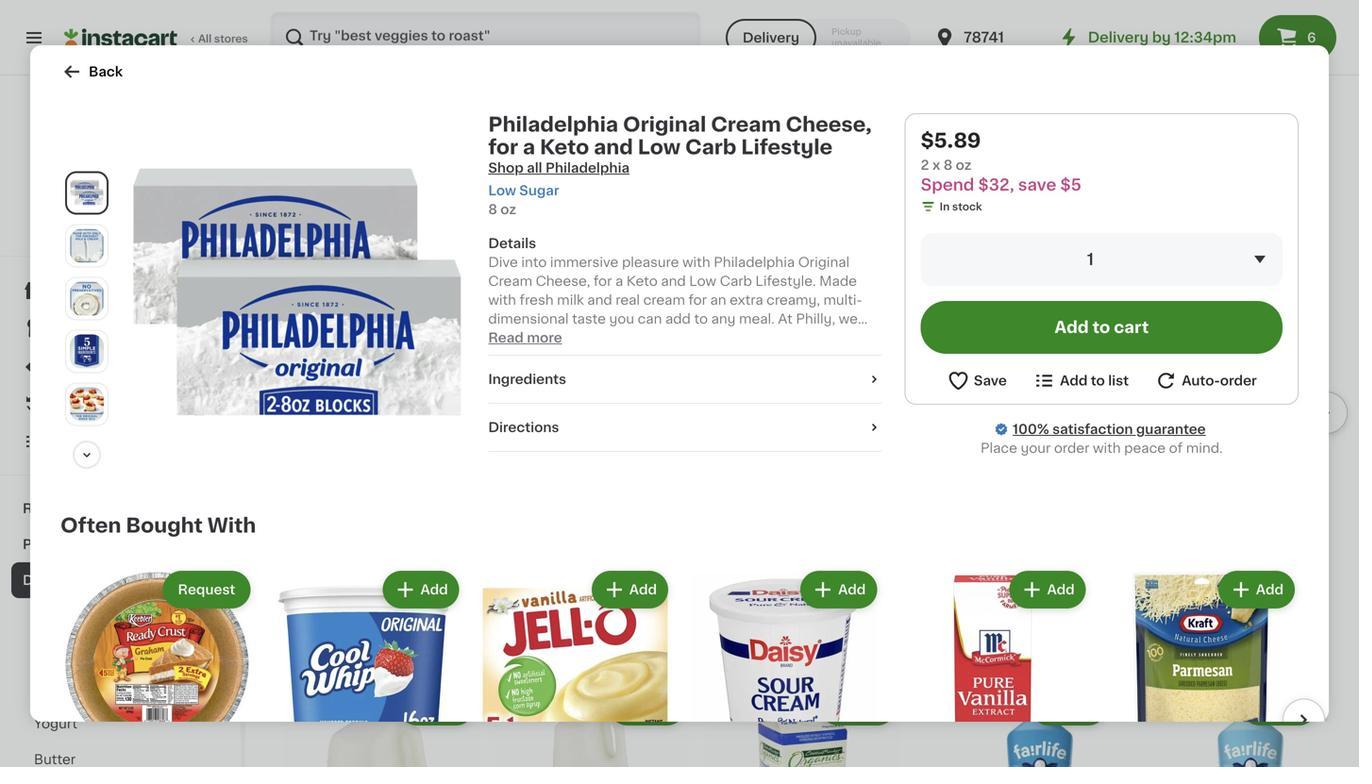 Task type: describe. For each thing, give the bounding box(es) containing it.
view more for milk
[[1237, 636, 1308, 650]]

place your order with peace of mind.
[[981, 442, 1223, 455]]

philadelphia
[[546, 161, 630, 175]]

1 vertical spatial shop
[[53, 284, 88, 297]]

philadelphia original cream cheese, for a keto and low carb lifestyle shop all philadelphia low sugar 8 oz
[[488, 115, 872, 216]]

in
[[940, 202, 950, 212]]

now
[[368, 199, 415, 219]]

view for on sale now
[[1237, 203, 1270, 216]]

your
[[1021, 442, 1051, 455]]

read more
[[488, 331, 562, 345]]

100% satisfaction guarantee button
[[29, 223, 211, 242]]

add to cart button
[[921, 301, 1283, 354]]

save inside '$5.89 2 x 8 oz spend $32, save $5'
[[1018, 177, 1057, 193]]

yogurt link
[[11, 706, 229, 742]]

sugar
[[520, 184, 559, 197]]

ingredients
[[488, 373, 566, 386]]

view more link for milk
[[1237, 634, 1322, 653]]

ingredients button
[[488, 370, 882, 389]]

it
[[83, 397, 92, 411]]

higher
[[43, 210, 79, 220]]

product group containing 3
[[1126, 251, 1322, 569]]

details
[[488, 237, 536, 250]]

recipes link
[[11, 491, 229, 527]]

stock
[[952, 202, 982, 212]]

guarantee inside button
[[145, 229, 200, 239]]

list
[[1109, 374, 1129, 388]]

sale
[[319, 199, 364, 219]]

1 horizontal spatial low
[[638, 137, 681, 157]]

lifestyle
[[741, 137, 833, 157]]

higher than in-store prices
[[43, 210, 186, 220]]

service type group
[[726, 19, 911, 57]]

$5 inside product group
[[797, 562, 811, 573]]

oz inside the philadelphia original cream cheese, for a keto and low carb lifestyle shop all philadelphia low sugar 8 oz
[[501, 203, 516, 216]]

delivery for delivery by 12:34pm
[[1088, 31, 1149, 44]]

a
[[523, 137, 535, 157]]

yogurt
[[34, 717, 78, 731]]

more for milk
[[1273, 636, 1308, 650]]

add inside product group
[[1279, 267, 1307, 280]]

delivery by 12:34pm link
[[1058, 26, 1237, 49]]

buy it again link
[[11, 385, 229, 423]]

prices
[[153, 210, 186, 220]]

eggs inside dairy & eggs link
[[77, 574, 111, 587]]

deals link
[[11, 347, 229, 385]]

enlarge other creams & cheeses philadelphia original cream cheese, for a keto and low carb lifestyle angle_back (opens in a new tab) image
[[70, 335, 104, 369]]

dairy & eggs
[[23, 574, 111, 587]]

on sale now link
[[283, 198, 415, 220]]

items inside button
[[1191, 557, 1221, 567]]

8 inside '$5.89 2 x 8 oz spend $32, save $5'
[[944, 159, 953, 172]]

$5.89 2 x 8 oz spend $32, save $5
[[921, 131, 1082, 193]]

h-e-b link
[[79, 98, 162, 204]]

enlarge other creams & cheeses philadelphia original cream cheese, for a keto and low carb lifestyle angle_left (opens in a new tab) image
[[70, 229, 104, 263]]

1 field
[[921, 233, 1283, 286]]

2
[[921, 159, 929, 172]]

2 horizontal spatial spend $32, save $5 see eligible items
[[915, 559, 1021, 586]]

add to list button
[[1033, 369, 1129, 393]]

stores
[[214, 34, 248, 44]]

spend $32, save $5 see eligible items inside product group
[[705, 562, 811, 590]]

h-e-b
[[100, 188, 141, 201]]

delivery by 12:34pm
[[1088, 31, 1237, 44]]

higher than in-store prices link
[[43, 208, 198, 223]]

with
[[1093, 442, 1121, 455]]

buy
[[53, 397, 80, 411]]

12:34pm
[[1175, 31, 1237, 44]]

mind.
[[1186, 442, 1223, 455]]

eggs link
[[11, 670, 229, 706]]

back button
[[60, 60, 123, 83]]

of
[[1169, 442, 1183, 455]]

view more for on sale now
[[1237, 203, 1308, 216]]

item carousel region containing 3
[[283, 243, 1348, 602]]

read more button
[[488, 329, 562, 347]]

$5 inside '$5.89 2 x 8 oz spend $32, save $5'
[[1061, 177, 1082, 193]]

back
[[89, 65, 123, 78]]

e-
[[117, 188, 131, 201]]

all stores
[[198, 34, 248, 44]]

3 button
[[1126, 251, 1322, 531]]

spend inside '$5.89 2 x 8 oz spend $32, save $5'
[[921, 177, 975, 193]]

delivery button
[[726, 19, 817, 57]]

3
[[1137, 456, 1150, 476]]

$32, inside '$5.89 2 x 8 oz spend $32, save $5'
[[978, 177, 1015, 193]]

100% inside button
[[48, 229, 77, 239]]

product group containing request
[[60, 568, 254, 768]]

h-e-b logo image
[[79, 98, 162, 181]]

save inside product group
[[770, 562, 794, 573]]

auto-
[[1182, 374, 1220, 388]]

save
[[974, 374, 1007, 388]]

6
[[1308, 31, 1316, 44]]

shop inside the philadelphia original cream cheese, for a keto and low carb lifestyle shop all philadelphia low sugar 8 oz
[[488, 161, 524, 175]]

read
[[488, 331, 524, 345]]

100% inside '100% satisfaction guarantee' 'link'
[[1013, 423, 1049, 436]]

oz inside '$5.89 2 x 8 oz spend $32, save $5'
[[956, 159, 972, 172]]

peace
[[1125, 442, 1166, 455]]

item carousel region containing request
[[34, 560, 1325, 768]]

see inside button
[[1126, 557, 1146, 567]]

78741
[[964, 31, 1004, 44]]

nsored
[[1285, 147, 1322, 158]]

cart
[[1114, 320, 1149, 336]]

details button
[[488, 234, 882, 253]]

enlarge other creams & cheeses philadelphia original cream cheese, for a keto and low carb lifestyle angle_top (opens in a new tab) image
[[70, 388, 104, 422]]

$5.89
[[921, 131, 981, 151]]

dairy & eggs link
[[11, 563, 229, 599]]

all
[[527, 161, 542, 175]]

deals
[[53, 360, 92, 373]]

see eligible items
[[1126, 557, 1221, 567]]



Task type: vqa. For each thing, say whether or not it's contained in the screenshot.
second Vons from the bottom
no



Task type: locate. For each thing, give the bounding box(es) containing it.
more for on sale now
[[1273, 203, 1308, 216]]

product group
[[283, 251, 479, 588], [494, 251, 690, 569], [705, 251, 900, 592], [915, 251, 1111, 588], [1126, 251, 1322, 569], [60, 568, 254, 768], [269, 568, 463, 768], [478, 568, 672, 768], [687, 568, 881, 768], [896, 568, 1090, 768], [1105, 568, 1299, 768], [283, 685, 479, 768], [494, 685, 690, 768], [705, 685, 900, 768], [915, 685, 1111, 768], [1126, 685, 1322, 768]]

oz up details
[[501, 203, 516, 216]]

shop
[[488, 161, 524, 175], [53, 284, 88, 297]]

add inside button
[[1060, 374, 1088, 388]]

other creams & cheeses philadelphia original cream cheese, for a keto and low carb lifestyle hero image
[[128, 128, 466, 466]]

$32, inside product group
[[744, 562, 767, 573]]

see eligible items button
[[1126, 537, 1322, 569]]

b
[[131, 188, 141, 201]]

in stock
[[940, 202, 982, 212]]

0 vertical spatial 100%
[[48, 229, 77, 239]]

100% down higher
[[48, 229, 77, 239]]

78741 button
[[934, 11, 1047, 64]]

1 vertical spatial 100%
[[1013, 423, 1049, 436]]

eligible
[[1149, 557, 1188, 567], [306, 576, 345, 586], [938, 576, 977, 586], [728, 579, 767, 590]]

to inside button
[[1091, 374, 1105, 388]]

1 horizontal spatial spend $32, save $5 see eligible items
[[705, 562, 811, 590]]

enlarge other creams & cheeses philadelphia original cream cheese, for a keto and low carb lifestyle hero (opens in a new tab) image
[[70, 176, 104, 210]]

lists link
[[11, 423, 229, 461]]

often
[[60, 516, 121, 536]]

8 right x
[[944, 159, 953, 172]]

1 horizontal spatial shop
[[488, 161, 524, 175]]

0 vertical spatial 8
[[944, 159, 953, 172]]

dairy
[[23, 574, 59, 587]]

100% satisfaction guarantee down higher than in-store prices "link"
[[48, 229, 200, 239]]

0 horizontal spatial eggs
[[34, 682, 67, 695]]

0 horizontal spatial guarantee
[[145, 229, 200, 239]]

delivery inside delivery button
[[743, 31, 800, 44]]

guarantee up of
[[1137, 423, 1206, 436]]

8 up details
[[488, 203, 497, 216]]

0 vertical spatial shop
[[488, 161, 524, 175]]

add inside 'button'
[[1055, 320, 1089, 336]]

1 horizontal spatial guarantee
[[1137, 423, 1206, 436]]

buy it again
[[53, 397, 133, 411]]

with
[[207, 516, 256, 536]]

1 vertical spatial 100% satisfaction guarantee
[[1013, 423, 1206, 436]]

2 more from the top
[[1273, 636, 1308, 650]]

1 vertical spatial order
[[1054, 442, 1090, 455]]

2 view more from the top
[[1237, 636, 1308, 650]]

view
[[1237, 203, 1270, 216], [1237, 636, 1270, 650]]

order up mind.
[[1220, 374, 1257, 388]]

bought
[[126, 516, 203, 536]]

view more
[[1237, 203, 1308, 216], [1237, 636, 1308, 650]]

0 horizontal spatial delivery
[[743, 31, 800, 44]]

original
[[623, 115, 706, 135]]

request
[[178, 584, 235, 597]]

0 vertical spatial order
[[1220, 374, 1257, 388]]

1 horizontal spatial oz
[[956, 159, 972, 172]]

eligible inside button
[[1149, 557, 1188, 567]]

x
[[933, 159, 941, 172]]

guarantee down prices
[[145, 229, 200, 239]]

to inside 'button'
[[1093, 320, 1110, 336]]

1 vertical spatial 8
[[488, 203, 497, 216]]

100% up your
[[1013, 423, 1049, 436]]

shop link
[[11, 272, 229, 310]]

0 vertical spatial to
[[1093, 320, 1110, 336]]

eggs inside eggs link
[[34, 682, 67, 695]]

1 vertical spatial more
[[1273, 636, 1308, 650]]

0 vertical spatial view
[[1237, 203, 1270, 216]]

8
[[944, 159, 953, 172], [488, 203, 497, 216]]

100% satisfaction guarantee up with
[[1013, 423, 1206, 436]]

delivery
[[1088, 31, 1149, 44], [743, 31, 800, 44]]

1 horizontal spatial 8
[[944, 159, 953, 172]]

0 horizontal spatial 100% satisfaction guarantee
[[48, 229, 200, 239]]

enlarge other creams & cheeses philadelphia original cream cheese, for a keto and low carb lifestyle angle_right (opens in a new tab) image
[[70, 282, 104, 316]]

1
[[1087, 252, 1094, 268]]

1 view more link from the top
[[1237, 200, 1322, 219]]

1 horizontal spatial order
[[1220, 374, 1257, 388]]

1 vertical spatial guarantee
[[1137, 423, 1206, 436]]

milk
[[283, 633, 327, 653]]

0 vertical spatial more
[[1273, 203, 1308, 216]]

satisfaction
[[79, 229, 143, 239], [1053, 423, 1133, 436]]

eggs right &
[[77, 574, 111, 587]]

request button
[[165, 573, 249, 607]]

butter
[[34, 753, 76, 767]]

eggs
[[77, 574, 111, 587], [34, 682, 67, 695]]

instacart logo image
[[64, 26, 177, 49]]

0 vertical spatial oz
[[956, 159, 972, 172]]

0 horizontal spatial low
[[488, 184, 516, 197]]

product group containing spend $32, save $5 see eligible items
[[705, 251, 900, 592]]

0 vertical spatial eggs
[[77, 574, 111, 587]]

butter link
[[11, 742, 229, 768]]

1 horizontal spatial eggs
[[77, 574, 111, 587]]

0 horizontal spatial spend $32, save $5 see eligible items
[[283, 559, 389, 586]]

guarantee inside 'link'
[[1137, 423, 1206, 436]]

1 more from the top
[[1273, 203, 1308, 216]]

1 vertical spatial view
[[1237, 636, 1270, 650]]

100% satisfaction guarantee inside button
[[48, 229, 200, 239]]

spend inside product group
[[707, 562, 741, 573]]

add to list
[[1060, 374, 1129, 388]]

items
[[1191, 557, 1221, 567], [348, 576, 378, 586], [980, 576, 1010, 586], [769, 579, 799, 590]]

1 vertical spatial view more link
[[1237, 634, 1322, 653]]

to left cart
[[1093, 320, 1110, 336]]

to for list
[[1091, 374, 1105, 388]]

and
[[594, 137, 633, 157]]

$4.69 element
[[915, 454, 1111, 478]]

to for cart
[[1093, 320, 1110, 336]]

to left list on the right of the page
[[1091, 374, 1105, 388]]

view more link for on sale now
[[1237, 200, 1322, 219]]

0 vertical spatial satisfaction
[[79, 229, 143, 239]]

0 vertical spatial low
[[638, 137, 681, 157]]

$32,
[[978, 177, 1015, 193], [322, 559, 346, 569], [954, 559, 978, 569], [744, 562, 767, 573]]

store
[[123, 210, 150, 220]]

recipes
[[23, 502, 78, 515]]

on
[[283, 199, 314, 219]]

1 horizontal spatial 100% satisfaction guarantee
[[1013, 423, 1206, 436]]

&
[[63, 574, 74, 587]]

0 vertical spatial guarantee
[[145, 229, 200, 239]]

0 horizontal spatial 8
[[488, 203, 497, 216]]

add to cart
[[1055, 320, 1149, 336]]

1 view more from the top
[[1237, 203, 1308, 216]]

for
[[488, 137, 518, 157]]

satisfaction down higher than in-store prices
[[79, 229, 143, 239]]

cheese,
[[786, 115, 872, 135]]

lists
[[53, 435, 85, 448]]

add button
[[400, 256, 473, 290], [611, 256, 684, 290], [1032, 256, 1105, 290], [1243, 256, 1316, 290], [385, 573, 458, 607], [594, 573, 667, 607], [803, 573, 875, 607], [1012, 573, 1084, 607], [1220, 573, 1293, 607], [400, 690, 473, 724], [611, 690, 684, 724], [822, 690, 895, 724], [1243, 690, 1316, 724]]

1 horizontal spatial satisfaction
[[1053, 423, 1133, 436]]

add
[[436, 267, 464, 280], [647, 267, 674, 280], [1068, 267, 1096, 280], [1279, 267, 1307, 280], [1055, 320, 1089, 336], [1060, 374, 1088, 388], [421, 584, 448, 597], [629, 584, 657, 597], [838, 584, 866, 597], [1047, 584, 1075, 597], [1256, 584, 1284, 597], [436, 701, 464, 714], [647, 701, 674, 714], [858, 701, 885, 714], [1279, 701, 1307, 714]]

view more link
[[1237, 200, 1322, 219], [1237, 634, 1322, 653]]

than
[[82, 210, 106, 220]]

view for milk
[[1237, 636, 1270, 650]]

low left sugar
[[488, 184, 516, 197]]

spend $32, save $5 see eligible items
[[283, 559, 389, 586], [915, 559, 1021, 586], [705, 562, 811, 590]]

item carousel region
[[283, 243, 1348, 602], [34, 560, 1325, 768]]

0 horizontal spatial shop
[[53, 284, 88, 297]]

None search field
[[270, 11, 701, 64]]

delivery left 'by'
[[1088, 31, 1149, 44]]

often bought with
[[60, 516, 256, 536]]

delivery for delivery
[[743, 31, 800, 44]]

place
[[981, 442, 1018, 455]]

auto-order
[[1182, 374, 1257, 388]]

oz right x
[[956, 159, 972, 172]]

order
[[1220, 374, 1257, 388], [1054, 442, 1090, 455]]

0 horizontal spatial oz
[[501, 203, 516, 216]]

0 horizontal spatial order
[[1054, 442, 1090, 455]]

save button
[[947, 369, 1007, 393]]

order inside 'button'
[[1220, 374, 1257, 388]]

milk link
[[283, 632, 327, 654]]

auto-order button
[[1155, 369, 1257, 393]]

h-
[[100, 188, 117, 201]]

shop down the for
[[488, 161, 524, 175]]

0 vertical spatial view more
[[1237, 203, 1308, 216]]

1 vertical spatial to
[[1091, 374, 1105, 388]]

0 vertical spatial 100% satisfaction guarantee
[[48, 229, 200, 239]]

2 view more link from the top
[[1237, 634, 1322, 653]]

100% satisfaction guarantee
[[48, 229, 200, 239], [1013, 423, 1206, 436]]

directions
[[488, 421, 559, 434]]

8 inside the philadelphia original cream cheese, for a keto and low carb lifestyle shop all philadelphia low sugar 8 oz
[[488, 203, 497, 216]]

shop down 'enlarge other creams & cheeses philadelphia original cream cheese, for a keto and low carb lifestyle angle_left (opens in a new tab)' icon
[[53, 284, 88, 297]]

satisfaction inside button
[[79, 229, 143, 239]]

cream
[[711, 115, 781, 135]]

1 view from the top
[[1237, 203, 1270, 216]]

delivery up the cream
[[743, 31, 800, 44]]

satisfaction inside 'link'
[[1053, 423, 1133, 436]]

1 vertical spatial view more
[[1237, 636, 1308, 650]]

1 vertical spatial oz
[[501, 203, 516, 216]]

low down original
[[638, 137, 681, 157]]

eggs up yogurt
[[34, 682, 67, 695]]

1 horizontal spatial delivery
[[1088, 31, 1149, 44]]

delivery inside delivery by 12:34pm link
[[1088, 31, 1149, 44]]

see
[[1126, 557, 1146, 567], [283, 576, 304, 586], [915, 576, 936, 586], [705, 579, 725, 590]]

0 horizontal spatial 100%
[[48, 229, 77, 239]]

directions button
[[488, 418, 882, 437]]

satisfaction up the place your order with peace of mind.
[[1053, 423, 1133, 436]]

1 vertical spatial eggs
[[34, 682, 67, 695]]

produce link
[[11, 527, 229, 563]]

guarantee
[[145, 229, 200, 239], [1137, 423, 1206, 436]]

order left with
[[1054, 442, 1090, 455]]

2 view from the top
[[1237, 636, 1270, 650]]

0 vertical spatial view more link
[[1237, 200, 1322, 219]]

1 vertical spatial satisfaction
[[1053, 423, 1133, 436]]

by
[[1153, 31, 1171, 44]]

1 horizontal spatial 100%
[[1013, 423, 1049, 436]]

carb
[[685, 137, 737, 157]]

0 horizontal spatial satisfaction
[[79, 229, 143, 239]]

on sale now
[[283, 199, 415, 219]]

all
[[198, 34, 212, 44]]

1 vertical spatial low
[[488, 184, 516, 197]]



